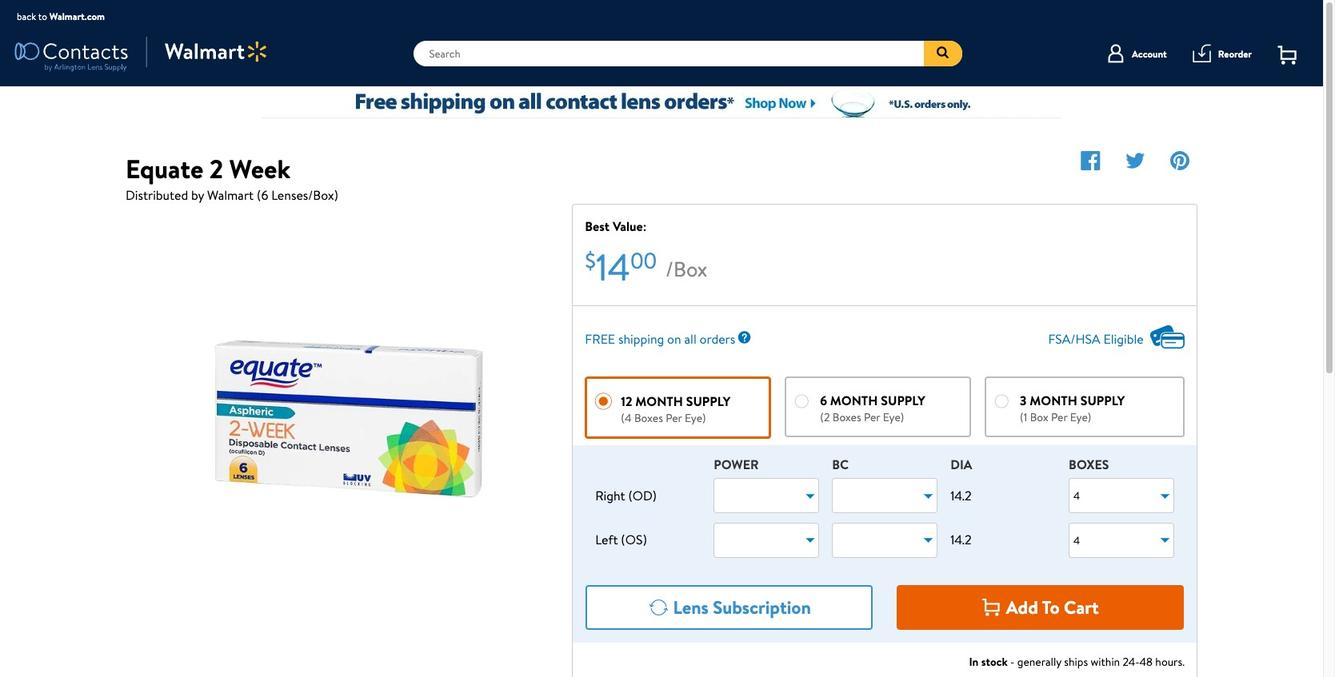 Task type: describe. For each thing, give the bounding box(es) containing it.
fsa/hsa eligible
[[1049, 331, 1147, 348]]

walmart
[[207, 186, 254, 204]]

12
[[621, 393, 633, 411]]

eye) for 6 month supply
[[883, 410, 905, 426]]

ships
[[1065, 654, 1088, 670]]

14.2 for right (od)
[[951, 487, 972, 505]]

shipping
[[619, 331, 664, 348]]

/box
[[666, 255, 708, 283]]

questions image
[[738, 331, 751, 344]]

walmart.com
[[50, 10, 105, 23]]

reorder
[[1219, 47, 1252, 60]]

value:
[[613, 218, 647, 235]]

free shipping on all orders button
[[585, 331, 751, 348]]

month for 3
[[1030, 392, 1078, 410]]

per for 12
[[666, 411, 682, 427]]

12 month supply (4 boxes per eye)
[[621, 393, 731, 427]]

(1
[[1020, 410, 1028, 426]]

(os)
[[621, 531, 647, 549]]

lens
[[674, 595, 709, 620]]

bc
[[832, 456, 849, 474]]

generally
[[1018, 654, 1062, 670]]

to for add
[[1042, 595, 1060, 620]]

eligible
[[1104, 331, 1144, 348]]

2
[[210, 151, 223, 186]]

by
[[191, 186, 204, 204]]

lens subscription
[[674, 595, 811, 620]]

24-
[[1123, 654, 1140, 670]]

week
[[230, 151, 290, 186]]

3
[[1020, 392, 1027, 410]]

left (os)
[[596, 531, 647, 549]]

orders
[[700, 331, 736, 348]]

cart
[[1064, 595, 1099, 620]]

right (od)
[[596, 487, 657, 505]]

free shipping on all orders
[[585, 331, 736, 348]]

account link
[[1107, 44, 1167, 63]]

2 horizontal spatial boxes
[[1069, 456, 1109, 474]]

best value:
[[585, 218, 647, 235]]

free shipping on all contact orders image
[[262, 86, 1062, 118]]

stock
[[982, 654, 1008, 670]]

in
[[970, 654, 979, 670]]

(4
[[621, 411, 632, 427]]

boxes for 12
[[635, 411, 663, 427]]

month for 6
[[831, 392, 878, 410]]

add to cart button
[[897, 586, 1184, 630]]

48
[[1140, 654, 1153, 670]]

supply for 3 month supply
[[1081, 392, 1125, 410]]

back
[[17, 10, 36, 23]]

month for 12
[[636, 393, 683, 411]]



Task type: locate. For each thing, give the bounding box(es) containing it.
reorder link
[[1193, 44, 1252, 63]]

1 vertical spatial 14.2
[[951, 531, 972, 549]]

2 14.2 from the top
[[951, 531, 972, 549]]

eye)
[[883, 410, 905, 426], [1071, 410, 1092, 426], [685, 411, 706, 427]]

$ 14 00
[[585, 242, 657, 293]]

equate 2 week distributed by walmart (6 lenses/box)
[[126, 151, 338, 204]]

right
[[596, 487, 625, 505]]

0 horizontal spatial to
[[38, 10, 47, 23]]

cart wm image
[[1278, 46, 1297, 68]]

supply right 6
[[881, 392, 926, 410]]

social pinterest image
[[1171, 151, 1190, 170]]

per inside 3 month supply (1 box per eye)
[[1052, 410, 1068, 426]]

box
[[1031, 410, 1049, 426]]

supply inside 3 month supply (1 box per eye)
[[1081, 392, 1125, 410]]

lenses/box)
[[271, 186, 338, 204]]

subscription
[[713, 595, 811, 620]]

1 horizontal spatial eye)
[[883, 410, 905, 426]]

to inside button
[[1042, 595, 1060, 620]]

eye) right (2
[[883, 410, 905, 426]]

eye) inside 3 month supply (1 box per eye)
[[1071, 410, 1092, 426]]

per inside 6 month supply (2 boxes per eye)
[[864, 410, 881, 426]]

per
[[864, 410, 881, 426], [1052, 410, 1068, 426], [666, 411, 682, 427]]

eye) inside the 12 month supply (4 boxes per eye)
[[685, 411, 706, 427]]

supply inside the 12 month supply (4 boxes per eye)
[[686, 393, 731, 411]]

supply inside 6 month supply (2 boxes per eye)
[[881, 392, 926, 410]]

month right 6
[[831, 392, 878, 410]]

back to walmart.com
[[17, 10, 105, 23]]

add to cart
[[1007, 595, 1099, 620]]

1 horizontal spatial per
[[864, 410, 881, 426]]

0 horizontal spatial boxes
[[635, 411, 663, 427]]

to right the add
[[1042, 595, 1060, 620]]

Search text field
[[413, 41, 962, 66]]

0 horizontal spatial supply
[[686, 393, 731, 411]]

left
[[596, 531, 618, 549]]

supply
[[881, 392, 926, 410], [1081, 392, 1125, 410], [686, 393, 731, 411]]

2 horizontal spatial per
[[1052, 410, 1068, 426]]

month inside the 12 month supply (4 boxes per eye)
[[636, 393, 683, 411]]

boxes down 3 month supply (1 box per eye) at bottom
[[1069, 456, 1109, 474]]

2 horizontal spatial eye)
[[1071, 410, 1092, 426]]

eye) inside 6 month supply (2 boxes per eye)
[[883, 410, 905, 426]]

14
[[596, 242, 631, 293]]

6
[[820, 392, 828, 410]]

(od)
[[629, 487, 657, 505]]

add
[[1007, 595, 1039, 620]]

per right (4
[[666, 411, 682, 427]]

14.2
[[951, 487, 972, 505], [951, 531, 972, 549]]

best
[[585, 218, 610, 235]]

1 14.2 from the top
[[951, 487, 972, 505]]

1 horizontal spatial to
[[1042, 595, 1060, 620]]

boxes inside 6 month supply (2 boxes per eye)
[[833, 410, 862, 426]]

14.2 for left (os)
[[951, 531, 972, 549]]

power
[[714, 456, 759, 474]]

0 horizontal spatial month
[[636, 393, 683, 411]]

per right (2
[[864, 410, 881, 426]]

3 month supply (1 box per eye)
[[1020, 392, 1125, 426]]

supply for 12 month supply
[[686, 393, 731, 411]]

cart wm image
[[982, 599, 1000, 617]]

month right 12
[[636, 393, 683, 411]]

0 vertical spatial to
[[38, 10, 47, 23]]

boxes right (4
[[635, 411, 663, 427]]

eye) for 3 month supply
[[1071, 410, 1092, 426]]

-
[[1011, 654, 1015, 670]]

to
[[38, 10, 47, 23], [1042, 595, 1060, 620]]

1 vertical spatial to
[[1042, 595, 1060, 620]]

eye) for 12 month supply
[[685, 411, 706, 427]]

$
[[585, 246, 596, 276]]

0 horizontal spatial per
[[666, 411, 682, 427]]

month right 3
[[1030, 392, 1078, 410]]

account
[[1132, 47, 1167, 60]]

0 horizontal spatial eye)
[[685, 411, 706, 427]]

per right box
[[1052, 410, 1068, 426]]

per for 6
[[864, 410, 881, 426]]

reorder wm image
[[648, 597, 670, 619]]

(6
[[257, 186, 268, 204]]

equate
[[126, 151, 204, 186]]

supply down orders
[[686, 393, 731, 411]]

on
[[667, 331, 682, 348]]

all
[[685, 331, 697, 348]]

month inside 6 month supply (2 boxes per eye)
[[831, 392, 878, 410]]

equate 2 week contacts image
[[211, 204, 487, 557]]

social facebook image
[[1081, 151, 1101, 170]]

2 horizontal spatial month
[[1030, 392, 1078, 410]]

2 horizontal spatial supply
[[1081, 392, 1125, 410]]

boxes for 6
[[833, 410, 862, 426]]

month inside 3 month supply (1 box per eye)
[[1030, 392, 1078, 410]]

supply for 6 month supply
[[881, 392, 926, 410]]

eye) right (4
[[685, 411, 706, 427]]

profile wm image
[[1107, 44, 1126, 63]]

supply down "fsa/hsa eligible" at the right of the page
[[1081, 392, 1125, 410]]

boxes
[[833, 410, 862, 426], [635, 411, 663, 427], [1069, 456, 1109, 474]]

easyreorder image
[[1193, 44, 1212, 63]]

within
[[1091, 654, 1121, 670]]

month
[[831, 392, 878, 410], [1030, 392, 1078, 410], [636, 393, 683, 411]]

00
[[631, 246, 657, 276]]

1 horizontal spatial month
[[831, 392, 878, 410]]

fsa/hsa
[[1049, 331, 1101, 348]]

to right "back"
[[38, 10, 47, 23]]

in stock - generally ships within 24-48 hours.
[[970, 654, 1185, 670]]

eye) right box
[[1071, 410, 1092, 426]]

social twitter image
[[1126, 151, 1145, 170]]

dia
[[951, 456, 973, 474]]

per for 3
[[1052, 410, 1068, 426]]

1 horizontal spatial boxes
[[833, 410, 862, 426]]

fsa/hsa eligible link
[[1049, 331, 1185, 348]]

1 horizontal spatial supply
[[881, 392, 926, 410]]

6 month supply (2 boxes per eye)
[[820, 392, 926, 426]]

boxes right (2
[[833, 410, 862, 426]]

hours.
[[1156, 654, 1185, 670]]

distributed
[[126, 186, 188, 204]]

to for back
[[38, 10, 47, 23]]

0 vertical spatial 14.2
[[951, 487, 972, 505]]

boxes inside the 12 month supply (4 boxes per eye)
[[635, 411, 663, 427]]

per inside the 12 month supply (4 boxes per eye)
[[666, 411, 682, 427]]

(2
[[820, 410, 830, 426]]

search button image
[[937, 46, 950, 58]]

free
[[585, 331, 615, 348]]



Task type: vqa. For each thing, say whether or not it's contained in the screenshot.
the leftmost to
yes



